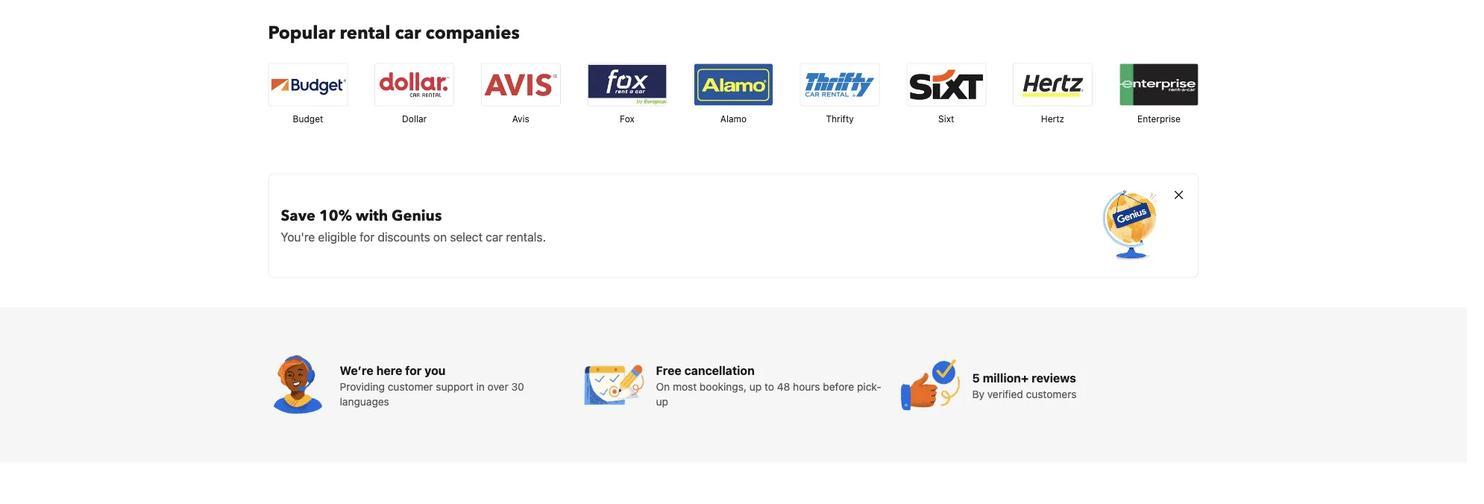 Task type: locate. For each thing, give the bounding box(es) containing it.
alamo
[[720, 114, 747, 124]]

avis logo image
[[482, 64, 560, 105]]

million+
[[983, 371, 1029, 385]]

select
[[450, 230, 483, 244]]

1 vertical spatial car
[[486, 230, 503, 244]]

reviews
[[1032, 371, 1076, 385]]

by
[[972, 388, 985, 400]]

popular
[[268, 21, 335, 45]]

hertz logo image
[[1014, 64, 1092, 105]]

sixt logo image
[[907, 64, 985, 105]]

free cancellation image
[[584, 355, 644, 415]]

avis
[[512, 114, 529, 124]]

5 million+ reviews by verified customers
[[972, 371, 1077, 400]]

on
[[433, 230, 447, 244]]

budget logo image
[[269, 64, 347, 105]]

save
[[281, 205, 315, 226]]

48
[[777, 380, 790, 393]]

5 million+ reviews image
[[901, 355, 960, 415]]

for inside we're here for you providing customer support in over 30 languages
[[405, 363, 422, 377]]

car
[[395, 21, 421, 45], [486, 230, 503, 244]]

save 10% with genius you're eligible for discounts on select car rentals.
[[281, 205, 546, 244]]

car right the rental
[[395, 21, 421, 45]]

for
[[360, 230, 374, 244], [405, 363, 422, 377]]

up down on
[[656, 395, 668, 407]]

up left to
[[749, 380, 762, 393]]

up
[[749, 380, 762, 393], [656, 395, 668, 407]]

fox logo image
[[588, 64, 666, 105]]

discounts
[[378, 230, 430, 244]]

for up the customer
[[405, 363, 422, 377]]

customer
[[388, 380, 433, 393]]

you
[[425, 363, 446, 377]]

dollar
[[402, 114, 427, 124]]

car right select
[[486, 230, 503, 244]]

we're here for you providing customer support in over 30 languages
[[340, 363, 524, 407]]

1 horizontal spatial car
[[486, 230, 503, 244]]

0 vertical spatial car
[[395, 21, 421, 45]]

0 horizontal spatial up
[[656, 395, 668, 407]]

popular rental car companies
[[268, 21, 520, 45]]

enterprise logo image
[[1120, 64, 1198, 105]]

sixt
[[938, 114, 954, 124]]

1 horizontal spatial for
[[405, 363, 422, 377]]

most
[[673, 380, 697, 393]]

thrifty logo image
[[801, 64, 879, 105]]

0 vertical spatial for
[[360, 230, 374, 244]]

1 vertical spatial for
[[405, 363, 422, 377]]

for down with on the top left of the page
[[360, 230, 374, 244]]

1 horizontal spatial up
[[749, 380, 762, 393]]

0 vertical spatial up
[[749, 380, 762, 393]]

0 horizontal spatial for
[[360, 230, 374, 244]]

0 horizontal spatial car
[[395, 21, 421, 45]]

customers
[[1026, 388, 1077, 400]]

5
[[972, 371, 980, 385]]

30
[[511, 380, 524, 393]]



Task type: describe. For each thing, give the bounding box(es) containing it.
genius
[[392, 205, 442, 226]]

pick-
[[857, 380, 881, 393]]

free
[[656, 363, 682, 377]]

on
[[656, 380, 670, 393]]

over
[[488, 380, 508, 393]]

bookings,
[[700, 380, 747, 393]]

enterprise
[[1137, 114, 1181, 124]]

dollar logo image
[[375, 64, 454, 105]]

hours
[[793, 380, 820, 393]]

hertz
[[1041, 114, 1064, 124]]

you're
[[281, 230, 315, 244]]

verified
[[987, 388, 1023, 400]]

in
[[476, 380, 485, 393]]

free cancellation on most bookings, up to 48 hours before pick- up
[[656, 363, 881, 407]]

support
[[436, 380, 473, 393]]

rentals.
[[506, 230, 546, 244]]

thrifty
[[826, 114, 854, 124]]

alamo logo image
[[694, 64, 773, 105]]

eligible
[[318, 230, 356, 244]]

10%
[[319, 205, 352, 226]]

rental
[[340, 21, 390, 45]]

we're here for you image
[[268, 355, 328, 415]]

1 vertical spatial up
[[656, 395, 668, 407]]

we're
[[340, 363, 373, 377]]

car inside save 10% with genius you're eligible for discounts on select car rentals.
[[486, 230, 503, 244]]

languages
[[340, 395, 389, 407]]

providing
[[340, 380, 385, 393]]

with
[[356, 205, 388, 226]]

to
[[764, 380, 774, 393]]

companies
[[426, 21, 520, 45]]

for inside save 10% with genius you're eligible for discounts on select car rentals.
[[360, 230, 374, 244]]

budget
[[293, 114, 323, 124]]

fox
[[620, 114, 635, 124]]

before
[[823, 380, 854, 393]]

here
[[376, 363, 402, 377]]

cancellation
[[684, 363, 755, 377]]



Task type: vqa. For each thing, say whether or not it's contained in the screenshot.
top car
yes



